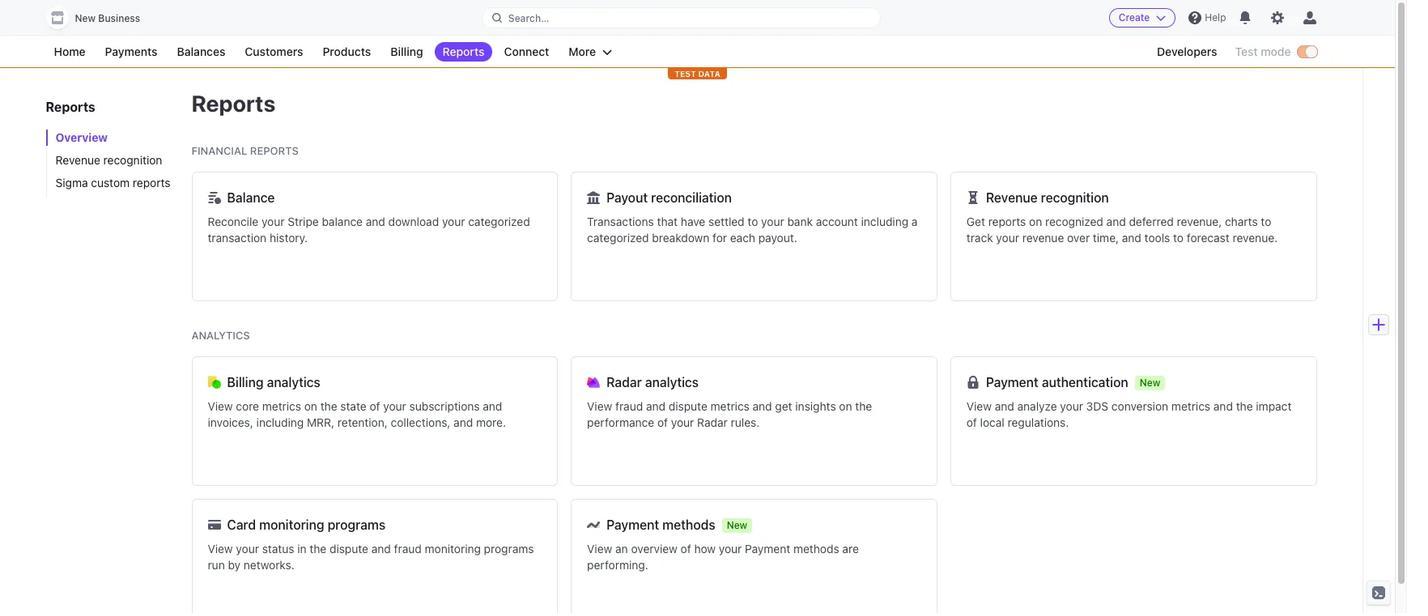 Task type: describe. For each thing, give the bounding box(es) containing it.
on inside view fraud and dispute metrics and get insights on the performance of your radar rules.
[[839, 399, 852, 413]]

your inside view core metrics on the state of your subscriptions and invoices, including mrr, retention, collections, and more.
[[383, 399, 406, 413]]

help button
[[1183, 5, 1233, 31]]

and down 'deferred'
[[1122, 231, 1142, 245]]

reports right the billing link
[[443, 45, 485, 58]]

an
[[615, 542, 628, 556]]

your inside view and analyze your 3ds conversion metrics and the impact of local regulations.
[[1060, 399, 1083, 413]]

state
[[340, 399, 367, 413]]

view core metrics on the state of your subscriptions and invoices, including mrr, retention, collections, and more.
[[208, 399, 506, 429]]

fraud inside view your status in the dispute and fraud monitoring programs run by networks.
[[394, 542, 422, 556]]

overview
[[631, 542, 678, 556]]

transactions that have settled to your bank account including a categorized breakdown for each payout.
[[587, 215, 918, 245]]

categorized inside transactions that have settled to your bank account including a categorized breakdown for each payout.
[[587, 231, 649, 245]]

payment for payment methods
[[607, 517, 659, 532]]

2 horizontal spatial to
[[1261, 215, 1272, 228]]

reports link
[[434, 42, 493, 62]]

balances link
[[169, 42, 234, 62]]

revenue
[[1023, 231, 1064, 245]]

1 horizontal spatial revenue recognition
[[986, 190, 1109, 205]]

more button
[[561, 42, 620, 62]]

run
[[208, 558, 225, 572]]

deferred
[[1129, 215, 1174, 228]]

reports inside get reports on recognized and deferred revenue, charts to track your revenue over time, and tools to forecast revenue.
[[988, 215, 1026, 228]]

your inside view your status in the dispute and fraud monitoring programs run by networks.
[[236, 542, 259, 556]]

mrr,
[[307, 415, 335, 429]]

time,
[[1093, 231, 1119, 245]]

0 vertical spatial radar
[[607, 375, 642, 390]]

history.
[[270, 231, 308, 245]]

products link
[[315, 42, 379, 62]]

status
[[262, 542, 294, 556]]

metrics inside view and analyze your 3ds conversion metrics and the impact of local regulations.
[[1172, 399, 1211, 413]]

and inside 'reconcile your stripe balance and download your categorized transaction history.'
[[366, 215, 385, 228]]

new business
[[75, 12, 140, 24]]

regulations.
[[1008, 415, 1069, 429]]

analytics for billing analytics
[[267, 375, 321, 390]]

of inside view and analyze your 3ds conversion metrics and the impact of local regulations.
[[967, 415, 977, 429]]

how
[[694, 542, 716, 556]]

of inside view core metrics on the state of your subscriptions and invoices, including mrr, retention, collections, and more.
[[370, 399, 380, 413]]

dispute inside view fraud and dispute metrics and get insights on the performance of your radar rules.
[[669, 399, 708, 413]]

business
[[98, 12, 140, 24]]

view for payment methods
[[587, 542, 612, 556]]

new inside button
[[75, 12, 96, 24]]

of inside the view an overview of how your payment methods are performing.
[[681, 542, 691, 556]]

developers link
[[1149, 42, 1226, 62]]

metrics inside view fraud and dispute metrics and get insights on the performance of your radar rules.
[[711, 399, 750, 413]]

test
[[675, 69, 696, 79]]

1 vertical spatial recognition
[[1041, 190, 1109, 205]]

data
[[698, 69, 721, 79]]

bank
[[787, 215, 813, 228]]

have
[[681, 215, 706, 228]]

local
[[980, 415, 1005, 429]]

card monitoring programs
[[227, 517, 386, 532]]

track
[[967, 231, 993, 245]]

of inside view fraud and dispute metrics and get insights on the performance of your radar rules.
[[658, 415, 668, 429]]

conversion
[[1112, 399, 1169, 413]]

are
[[843, 542, 859, 556]]

dispute inside view your status in the dispute and fraud monitoring programs run by networks.
[[330, 542, 368, 556]]

monitoring inside view your status in the dispute and fraud monitoring programs run by networks.
[[425, 542, 481, 556]]

your inside view fraud and dispute metrics and get insights on the performance of your radar rules.
[[671, 415, 694, 429]]

insights
[[796, 399, 836, 413]]

reconciliation
[[651, 190, 732, 205]]

home
[[54, 45, 85, 58]]

test
[[1235, 45, 1258, 58]]

more
[[569, 45, 596, 58]]

revenue,
[[1177, 215, 1222, 228]]

search…
[[508, 12, 549, 24]]

that
[[657, 215, 678, 228]]

test data
[[675, 69, 721, 79]]

billing analytics
[[227, 375, 321, 390]]

by
[[228, 558, 241, 572]]

and down subscriptions
[[454, 415, 473, 429]]

programs inside view your status in the dispute and fraud monitoring programs run by networks.
[[484, 542, 534, 556]]

0 vertical spatial monitoring
[[259, 517, 324, 532]]

view your status in the dispute and fraud monitoring programs run by networks.
[[208, 542, 534, 572]]

networks.
[[244, 558, 295, 572]]

charts
[[1225, 215, 1258, 228]]

sigma
[[55, 176, 88, 189]]

invoices,
[[208, 415, 253, 429]]

the inside view and analyze your 3ds conversion metrics and the impact of local regulations.
[[1236, 399, 1253, 413]]

view and analyze your 3ds conversion metrics and the impact of local regulations.
[[967, 399, 1292, 429]]

settled
[[709, 215, 745, 228]]

and down radar analytics
[[646, 399, 666, 413]]

3ds
[[1086, 399, 1109, 413]]

new for payment authentication
[[1140, 376, 1161, 388]]

view for payment authentication
[[967, 399, 992, 413]]

and left impact
[[1214, 399, 1233, 413]]

radar analytics
[[607, 375, 699, 390]]

billing link
[[382, 42, 431, 62]]

payout reconciliation
[[607, 190, 732, 205]]

payment for payment authentication
[[986, 375, 1039, 390]]

view an overview of how your payment methods are performing.
[[587, 542, 859, 572]]

breakdown
[[652, 231, 710, 245]]

new for payment methods
[[727, 519, 748, 531]]

performing.
[[587, 558, 648, 572]]

subscriptions
[[409, 399, 480, 413]]

Search… search field
[[482, 8, 880, 28]]

revenue.
[[1233, 231, 1278, 245]]

balances
[[177, 45, 225, 58]]

methods inside the view an overview of how your payment methods are performing.
[[794, 542, 839, 556]]

reconcile your stripe balance and download your categorized transaction history.
[[208, 215, 530, 245]]

0 vertical spatial programs
[[328, 517, 386, 532]]

sigma custom reports link
[[46, 175, 175, 191]]

transaction
[[208, 231, 267, 245]]

and left get
[[753, 399, 772, 413]]



Task type: vqa. For each thing, say whether or not it's contained in the screenshot.
left minute
no



Task type: locate. For each thing, give the bounding box(es) containing it.
billing left reports link
[[391, 45, 423, 58]]

your inside the view an overview of how your payment methods are performing.
[[719, 542, 742, 556]]

developers
[[1157, 45, 1218, 58]]

1 horizontal spatial recognition
[[1041, 190, 1109, 205]]

1 vertical spatial billing
[[227, 375, 264, 390]]

1 horizontal spatial on
[[839, 399, 852, 413]]

on inside get reports on recognized and deferred revenue, charts to track your revenue over time, and tools to forecast revenue.
[[1029, 215, 1042, 228]]

create
[[1119, 11, 1150, 23]]

customers link
[[237, 42, 311, 62]]

to inside transactions that have settled to your bank account including a categorized breakdown for each payout.
[[748, 215, 758, 228]]

analytics up performance
[[645, 375, 699, 390]]

payment methods
[[607, 517, 716, 532]]

0 horizontal spatial to
[[748, 215, 758, 228]]

fraud
[[615, 399, 643, 413], [394, 542, 422, 556]]

1 vertical spatial revenue recognition
[[986, 190, 1109, 205]]

0 vertical spatial categorized
[[468, 215, 530, 228]]

2 vertical spatial payment
[[745, 542, 791, 556]]

0 horizontal spatial reports
[[133, 176, 171, 189]]

0 vertical spatial payment
[[986, 375, 1039, 390]]

payments link
[[97, 42, 166, 62]]

0 horizontal spatial billing
[[227, 375, 264, 390]]

collections,
[[391, 415, 451, 429]]

0 horizontal spatial on
[[304, 399, 317, 413]]

1 horizontal spatial radar
[[697, 415, 728, 429]]

2 horizontal spatial metrics
[[1172, 399, 1211, 413]]

metrics down billing analytics
[[262, 399, 301, 413]]

your right download
[[442, 215, 465, 228]]

and up more.
[[483, 399, 502, 413]]

to up each
[[748, 215, 758, 228]]

view inside view and analyze your 3ds conversion metrics and the impact of local regulations.
[[967, 399, 992, 413]]

on inside view core metrics on the state of your subscriptions and invoices, including mrr, retention, collections, and more.
[[304, 399, 317, 413]]

billing for billing analytics
[[227, 375, 264, 390]]

analytics
[[192, 329, 250, 342]]

metrics
[[262, 399, 301, 413], [711, 399, 750, 413], [1172, 399, 1211, 413]]

radar inside view fraud and dispute metrics and get insights on the performance of your radar rules.
[[697, 415, 728, 429]]

2 analytics from the left
[[645, 375, 699, 390]]

your right track
[[996, 231, 1019, 245]]

view for radar analytics
[[587, 399, 612, 413]]

a
[[912, 215, 918, 228]]

0 horizontal spatial categorized
[[468, 215, 530, 228]]

1 horizontal spatial reports
[[988, 215, 1026, 228]]

revenue up revenue
[[986, 190, 1038, 205]]

connect link
[[496, 42, 557, 62]]

reports up financial reports
[[192, 90, 276, 117]]

balance
[[227, 190, 275, 205]]

view up performance
[[587, 399, 612, 413]]

sigma custom reports
[[55, 176, 171, 189]]

home link
[[46, 42, 94, 62]]

your right how
[[719, 542, 742, 556]]

recognition up sigma custom reports
[[103, 153, 162, 167]]

1 vertical spatial payment
[[607, 517, 659, 532]]

to right tools
[[1173, 231, 1184, 245]]

methods left are
[[794, 542, 839, 556]]

1 vertical spatial programs
[[484, 542, 534, 556]]

on up mrr,
[[304, 399, 317, 413]]

1 horizontal spatial metrics
[[711, 399, 750, 413]]

0 horizontal spatial methods
[[663, 517, 716, 532]]

payment up an
[[607, 517, 659, 532]]

monitoring
[[259, 517, 324, 532], [425, 542, 481, 556]]

your up by
[[236, 542, 259, 556]]

and up the time,
[[1107, 215, 1126, 228]]

including inside view core metrics on the state of your subscriptions and invoices, including mrr, retention, collections, and more.
[[256, 415, 304, 429]]

billing for billing
[[391, 45, 423, 58]]

the right in
[[310, 542, 327, 556]]

view inside view your status in the dispute and fraud monitoring programs run by networks.
[[208, 542, 233, 556]]

0 horizontal spatial including
[[256, 415, 304, 429]]

of up retention,
[[370, 399, 380, 413]]

fraud inside view fraud and dispute metrics and get insights on the performance of your radar rules.
[[615, 399, 643, 413]]

0 vertical spatial revenue recognition
[[55, 153, 162, 167]]

0 vertical spatial including
[[861, 215, 909, 228]]

revenue
[[55, 153, 100, 167], [986, 190, 1038, 205]]

radar left rules.
[[697, 415, 728, 429]]

get
[[775, 399, 792, 413]]

more.
[[476, 415, 506, 429]]

metrics right conversion
[[1172, 399, 1211, 413]]

products
[[323, 45, 371, 58]]

1 horizontal spatial new
[[727, 519, 748, 531]]

view for billing analytics
[[208, 399, 233, 413]]

billing up core
[[227, 375, 264, 390]]

revenue inside revenue recognition link
[[55, 153, 100, 167]]

your inside get reports on recognized and deferred revenue, charts to track your revenue over time, and tools to forecast revenue.
[[996, 231, 1019, 245]]

the inside view your status in the dispute and fraud monitoring programs run by networks.
[[310, 542, 327, 556]]

0 vertical spatial new
[[75, 12, 96, 24]]

analytics for radar analytics
[[645, 375, 699, 390]]

your inside transactions that have settled to your bank account including a categorized breakdown for each payout.
[[761, 215, 784, 228]]

of left local
[[967, 415, 977, 429]]

1 analytics from the left
[[267, 375, 321, 390]]

2 vertical spatial new
[[727, 519, 748, 531]]

view inside the view an overview of how your payment methods are performing.
[[587, 542, 612, 556]]

1 metrics from the left
[[262, 399, 301, 413]]

payment inside the view an overview of how your payment methods are performing.
[[745, 542, 791, 556]]

1 vertical spatial new
[[1140, 376, 1161, 388]]

on up revenue
[[1029, 215, 1042, 228]]

new left business
[[75, 12, 96, 24]]

1 horizontal spatial analytics
[[645, 375, 699, 390]]

0 vertical spatial recognition
[[103, 153, 162, 167]]

1 vertical spatial methods
[[794, 542, 839, 556]]

overview
[[55, 130, 108, 144]]

financial
[[192, 144, 247, 157]]

of
[[370, 399, 380, 413], [658, 415, 668, 429], [967, 415, 977, 429], [681, 542, 691, 556]]

1 horizontal spatial dispute
[[669, 399, 708, 413]]

0 horizontal spatial revenue recognition
[[55, 153, 162, 167]]

in
[[297, 542, 307, 556]]

1 horizontal spatial monitoring
[[425, 542, 481, 556]]

dispute down radar analytics
[[669, 399, 708, 413]]

over
[[1067, 231, 1090, 245]]

core
[[236, 399, 259, 413]]

0 horizontal spatial radar
[[607, 375, 642, 390]]

1 horizontal spatial billing
[[391, 45, 423, 58]]

forecast
[[1187, 231, 1230, 245]]

view inside view fraud and dispute metrics and get insights on the performance of your radar rules.
[[587, 399, 612, 413]]

analytics
[[267, 375, 321, 390], [645, 375, 699, 390]]

1 vertical spatial including
[[256, 415, 304, 429]]

view up run
[[208, 542, 233, 556]]

create button
[[1109, 8, 1176, 28]]

0 horizontal spatial recognition
[[103, 153, 162, 167]]

the inside view fraud and dispute metrics and get insights on the performance of your radar rules.
[[855, 399, 872, 413]]

including
[[861, 215, 909, 228], [256, 415, 304, 429]]

your up payout.
[[761, 215, 784, 228]]

reports up balance
[[250, 144, 299, 157]]

analyze
[[1018, 399, 1057, 413]]

the right insights on the right bottom of page
[[855, 399, 872, 413]]

1 horizontal spatial categorized
[[587, 231, 649, 245]]

payment right how
[[745, 542, 791, 556]]

categorized inside 'reconcile your stripe balance and download your categorized transaction history.'
[[468, 215, 530, 228]]

1 vertical spatial radar
[[697, 415, 728, 429]]

0 vertical spatial billing
[[391, 45, 423, 58]]

0 horizontal spatial new
[[75, 12, 96, 24]]

analytics up mrr,
[[267, 375, 321, 390]]

test mode
[[1235, 45, 1291, 58]]

0 vertical spatial methods
[[663, 517, 716, 532]]

reports
[[133, 176, 171, 189], [988, 215, 1026, 228]]

new
[[75, 12, 96, 24], [1140, 376, 1161, 388], [727, 519, 748, 531]]

Search… text field
[[482, 8, 880, 28]]

view inside view core metrics on the state of your subscriptions and invoices, including mrr, retention, collections, and more.
[[208, 399, 233, 413]]

custom
[[91, 176, 130, 189]]

including inside transactions that have settled to your bank account including a categorized breakdown for each payout.
[[861, 215, 909, 228]]

revenue recognition
[[55, 153, 162, 167], [986, 190, 1109, 205]]

payments
[[105, 45, 158, 58]]

recognized
[[1045, 215, 1104, 228]]

including down core
[[256, 415, 304, 429]]

and up local
[[995, 399, 1014, 413]]

2 metrics from the left
[[711, 399, 750, 413]]

revenue recognition down overview link
[[55, 153, 162, 167]]

your left the "3ds"
[[1060, 399, 1083, 413]]

payment up analyze
[[986, 375, 1039, 390]]

view fraud and dispute metrics and get insights on the performance of your radar rules.
[[587, 399, 872, 429]]

and down card monitoring programs at the left bottom
[[372, 542, 391, 556]]

mode
[[1261, 45, 1291, 58]]

for
[[713, 231, 727, 245]]

1 horizontal spatial methods
[[794, 542, 839, 556]]

view left an
[[587, 542, 612, 556]]

your up collections,
[[383, 399, 406, 413]]

1 vertical spatial fraud
[[394, 542, 422, 556]]

1 vertical spatial categorized
[[587, 231, 649, 245]]

3 metrics from the left
[[1172, 399, 1211, 413]]

payment authentication
[[986, 375, 1129, 390]]

tools
[[1145, 231, 1170, 245]]

account
[[816, 215, 858, 228]]

reports right "get"
[[988, 215, 1026, 228]]

1 vertical spatial reports
[[988, 215, 1026, 228]]

the up mrr,
[[320, 399, 337, 413]]

reconcile
[[208, 215, 258, 228]]

reports right custom
[[133, 176, 171, 189]]

0 vertical spatial fraud
[[615, 399, 643, 413]]

download
[[388, 215, 439, 228]]

authentication
[[1042, 375, 1129, 390]]

1 horizontal spatial to
[[1173, 231, 1184, 245]]

view for card monitoring programs
[[208, 542, 233, 556]]

of down radar analytics
[[658, 415, 668, 429]]

0 horizontal spatial monitoring
[[259, 517, 324, 532]]

0 horizontal spatial payment
[[607, 517, 659, 532]]

radar up performance
[[607, 375, 642, 390]]

retention,
[[338, 415, 388, 429]]

your up the history.
[[262, 215, 285, 228]]

2 horizontal spatial payment
[[986, 375, 1039, 390]]

overview link
[[46, 130, 175, 146]]

2 horizontal spatial on
[[1029, 215, 1042, 228]]

transactions
[[587, 215, 654, 228]]

0 horizontal spatial dispute
[[330, 542, 368, 556]]

1 horizontal spatial including
[[861, 215, 909, 228]]

and inside view your status in the dispute and fraud monitoring programs run by networks.
[[372, 542, 391, 556]]

0 horizontal spatial metrics
[[262, 399, 301, 413]]

to up revenue.
[[1261, 215, 1272, 228]]

new business button
[[46, 6, 156, 29]]

0 vertical spatial reports
[[133, 176, 171, 189]]

1 vertical spatial revenue
[[986, 190, 1038, 205]]

reports
[[443, 45, 485, 58], [192, 90, 276, 117], [46, 100, 95, 114], [250, 144, 299, 157]]

including left a
[[861, 215, 909, 228]]

payout.
[[759, 231, 797, 245]]

stripe
[[288, 215, 319, 228]]

methods up how
[[663, 517, 716, 532]]

0 horizontal spatial revenue
[[55, 153, 100, 167]]

on
[[1029, 215, 1042, 228], [304, 399, 317, 413], [839, 399, 852, 413]]

help
[[1205, 11, 1226, 23]]

metrics inside view core metrics on the state of your subscriptions and invoices, including mrr, retention, collections, and more.
[[262, 399, 301, 413]]

new up conversion
[[1140, 376, 1161, 388]]

the left impact
[[1236, 399, 1253, 413]]

1 horizontal spatial programs
[[484, 542, 534, 556]]

dispute right in
[[330, 542, 368, 556]]

2 horizontal spatial new
[[1140, 376, 1161, 388]]

get
[[967, 215, 985, 228]]

the inside view core metrics on the state of your subscriptions and invoices, including mrr, retention, collections, and more.
[[320, 399, 337, 413]]

revenue recognition up recognized
[[986, 190, 1109, 205]]

1 vertical spatial dispute
[[330, 542, 368, 556]]

1 horizontal spatial payment
[[745, 542, 791, 556]]

revenue down 'overview'
[[55, 153, 100, 167]]

impact
[[1256, 399, 1292, 413]]

0 vertical spatial revenue
[[55, 153, 100, 167]]

of left how
[[681, 542, 691, 556]]

0 horizontal spatial fraud
[[394, 542, 422, 556]]

0 horizontal spatial programs
[[328, 517, 386, 532]]

view up the invoices,
[[208, 399, 233, 413]]

reports up 'overview'
[[46, 100, 95, 114]]

get reports on recognized and deferred revenue, charts to track your revenue over time, and tools to forecast revenue.
[[967, 215, 1278, 245]]

and right the balance
[[366, 215, 385, 228]]

1 horizontal spatial fraud
[[615, 399, 643, 413]]

balance
[[322, 215, 363, 228]]

rules.
[[731, 415, 760, 429]]

0 horizontal spatial analytics
[[267, 375, 321, 390]]

each
[[730, 231, 756, 245]]

new up the view an overview of how your payment methods are performing. at the bottom of page
[[727, 519, 748, 531]]

1 horizontal spatial revenue
[[986, 190, 1038, 205]]

view up local
[[967, 399, 992, 413]]

1 vertical spatial monitoring
[[425, 542, 481, 556]]

on right insights on the right bottom of page
[[839, 399, 852, 413]]

view
[[208, 399, 233, 413], [587, 399, 612, 413], [967, 399, 992, 413], [208, 542, 233, 556], [587, 542, 612, 556]]

connect
[[504, 45, 549, 58]]

0 vertical spatial dispute
[[669, 399, 708, 413]]

customers
[[245, 45, 303, 58]]

metrics up rules.
[[711, 399, 750, 413]]

your down radar analytics
[[671, 415, 694, 429]]

recognition up recognized
[[1041, 190, 1109, 205]]



